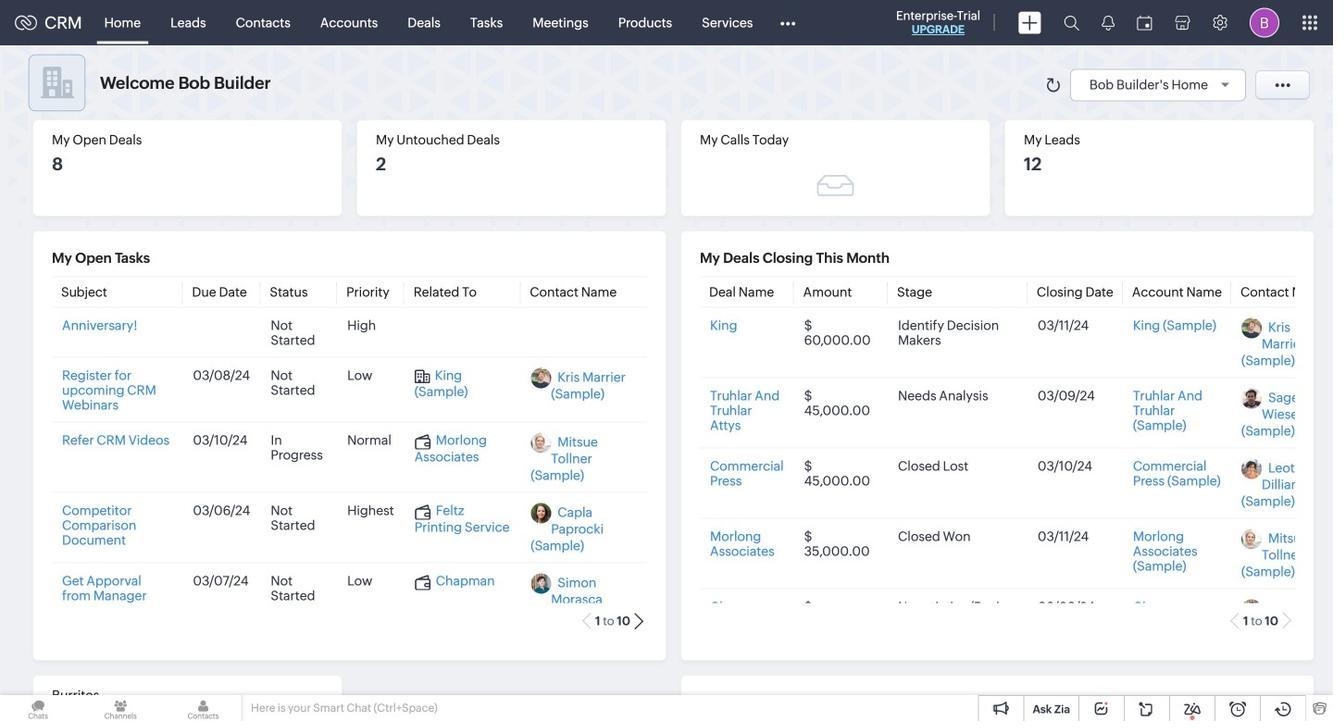 Task type: locate. For each thing, give the bounding box(es) containing it.
search image
[[1064, 15, 1079, 31]]

contacts image
[[165, 695, 241, 721]]

create menu element
[[1007, 0, 1053, 45]]

search element
[[1053, 0, 1090, 45]]

signals image
[[1102, 15, 1115, 31]]



Task type: vqa. For each thing, say whether or not it's contained in the screenshot.
'Calendar' image at the top right of page
yes



Task type: describe. For each thing, give the bounding box(es) containing it.
profile element
[[1239, 0, 1290, 45]]

logo image
[[15, 15, 37, 30]]

calendar image
[[1137, 15, 1152, 30]]

profile image
[[1250, 8, 1279, 37]]

chats image
[[0, 695, 76, 721]]

channels image
[[83, 695, 159, 721]]

signals element
[[1090, 0, 1126, 45]]

Other Modules field
[[768, 8, 808, 37]]

create menu image
[[1018, 12, 1041, 34]]



